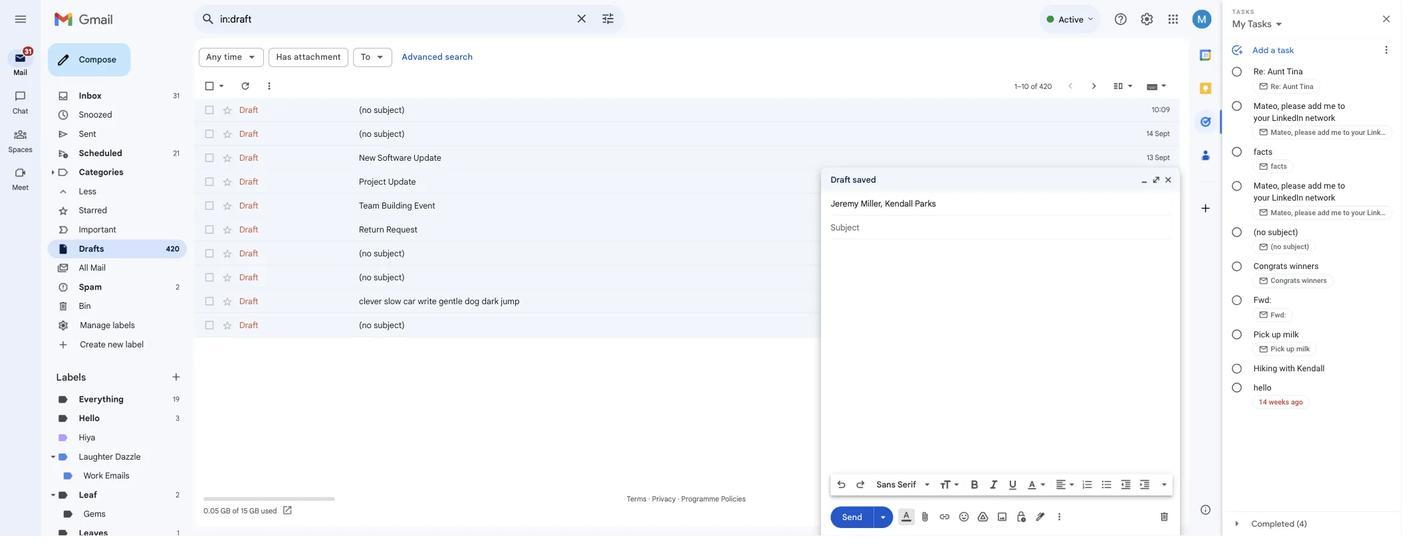 Task type: describe. For each thing, give the bounding box(es) containing it.
main menu image
[[15, 13, 31, 29]]

clever slow car write gentle dog dark jump
[[399, 329, 578, 341]]

compose button
[[53, 48, 145, 85]]

laughter dazzle link
[[88, 502, 157, 514]]

draft for 3rd row from the bottom
[[266, 276, 287, 288]]

attachment
[[327, 58, 379, 69]]

29 aug
[[1276, 224, 1301, 234]]

advanced search
[[447, 58, 526, 69]]

main content containing draft
[[216, 43, 1322, 537]]

1
[[1128, 91, 1131, 101]]

thu, 14 sept 2023, 14:18 element
[[1275, 142, 1301, 156]]

draft for 5th row from the bottom
[[266, 170, 287, 181]]

all mail
[[88, 292, 118, 303]]

hiya
[[88, 481, 106, 492]]

project
[[399, 196, 429, 208]]

14 sept
[[1275, 144, 1301, 154]]

new software update link
[[399, 169, 1238, 182]]

work emails link
[[93, 523, 144, 535]]

project update
[[399, 196, 462, 208]]

dazzle
[[128, 502, 157, 514]]

laughter dazzle
[[88, 502, 157, 514]]

2 (no from the top
[[399, 143, 413, 155]]

spaces
[[9, 161, 36, 171]]

3 row from the top
[[216, 162, 1311, 189]]

(no subject) link for second row from the bottom
[[399, 302, 1238, 315]]

28 aug for 4th row
[[1276, 250, 1301, 260]]

project update row
[[216, 189, 1311, 216]]

indent more ‪(⌘])‬ image
[[1266, 533, 1279, 537]]

31 link
[[8, 51, 39, 74]]

label
[[140, 377, 160, 389]]

all
[[88, 292, 98, 303]]

car
[[448, 329, 462, 341]]

bulleted list ‪(⌘⇧8)‬ image
[[1224, 533, 1237, 537]]

14
[[1275, 144, 1282, 154]]

any time
[[229, 58, 269, 69]]

13 sept for new software update
[[1275, 170, 1301, 180]]

gmail image
[[60, 8, 132, 35]]

dark
[[535, 329, 554, 341]]

refresh image
[[266, 89, 279, 102]]

new
[[120, 377, 137, 389]]

28 for 3rd row from the bottom
[[1276, 277, 1285, 287]]

to button
[[393, 53, 436, 74]]

3 aug from the top
[[1286, 277, 1301, 287]]

bin
[[88, 335, 101, 346]]

return request link
[[399, 249, 1238, 262]]

software
[[420, 170, 458, 181]]

snoozed
[[88, 122, 125, 133]]

of
[[1146, 91, 1153, 101]]

1 horizontal spatial mail
[[101, 292, 118, 303]]

work
[[93, 523, 115, 535]]

2 aug from the top
[[1286, 250, 1301, 260]]

clever
[[399, 329, 425, 341]]

spam
[[88, 313, 113, 325]]

subject) for (no subject) link associated with 3rd row from the bottom
[[415, 276, 450, 288]]

1 (no from the top
[[399, 116, 413, 128]]

less button
[[53, 202, 208, 223]]

create
[[89, 377, 118, 389]]

scheduled
[[88, 164, 136, 176]]

work emails
[[93, 523, 144, 535]]

1 10 of 420
[[1128, 91, 1170, 101]]

everything
[[88, 438, 138, 450]]

spam link
[[88, 313, 113, 325]]

23
[[1276, 357, 1285, 367]]

has
[[307, 58, 324, 69]]

subject) for sixth row from the bottom (no subject) link
[[415, 143, 450, 155]]

starred
[[88, 228, 119, 240]]

bin link
[[88, 335, 101, 346]]

any time button
[[221, 53, 293, 74]]

draft for 7th row from the bottom of the page
[[266, 116, 287, 128]]

hello link
[[88, 460, 111, 471]]

project update link
[[399, 196, 1238, 209]]

28 for 4th row
[[1276, 250, 1285, 260]]

slow
[[427, 329, 446, 341]]

support image
[[1238, 13, 1254, 29]]

Search in emails text field
[[245, 15, 631, 28]]

team building event link
[[399, 222, 1238, 235]]

pop out image
[[1280, 195, 1291, 205]]

important link
[[88, 249, 129, 261]]

write
[[464, 329, 485, 341]]

inbox link
[[88, 100, 113, 112]]

drafts
[[88, 271, 116, 282]]

draft for second row from the bottom
[[266, 303, 287, 314]]

mail heading
[[0, 76, 45, 86]]

less
[[88, 207, 107, 219]]

italic ‪(⌘i)‬ image
[[1098, 533, 1111, 537]]

toggle split pane mode image
[[1237, 89, 1250, 102]]

starred link
[[88, 228, 119, 240]]

(no subject) for 7th row from the bottom of the page (no subject) link
[[399, 116, 450, 128]]

gentle
[[488, 329, 514, 341]]

inbox
[[88, 100, 113, 112]]

5 row from the top
[[216, 269, 1311, 295]]

calendar tab
[[1327, 48, 1354, 74]]

23 aug row
[[216, 349, 1311, 375]]

building
[[424, 223, 458, 234]]

create new label
[[89, 377, 160, 389]]

dog
[[517, 329, 533, 341]]

snoozed link
[[88, 122, 125, 133]]

6 row from the top
[[216, 295, 1311, 322]]

more image
[[293, 89, 306, 102]]

(no subject) for (no subject) link associated with 3rd row from the bottom
[[399, 276, 450, 288]]

chat heading
[[0, 118, 45, 129]]

Message Body text field
[[923, 273, 1301, 523]]

13 for new software update
[[1275, 170, 1282, 180]]

subject) for second row from the bottom's (no subject) link
[[415, 303, 450, 314]]

new software update
[[399, 170, 491, 181]]

scheduled link
[[88, 164, 136, 176]]

compose
[[88, 61, 129, 72]]

settings image
[[1267, 13, 1283, 29]]

laughter
[[88, 502, 126, 514]]

aug inside 23 aug row
[[1286, 357, 1301, 367]]

(no subject) link for 7th row from the bottom of the page
[[399, 116, 1238, 129]]



Task type: vqa. For each thing, say whether or not it's contained in the screenshot.
you?
no



Task type: locate. For each thing, give the bounding box(es) containing it.
13 sept for project update
[[1275, 197, 1301, 207]]

10:09
[[1280, 117, 1301, 127]]

emails
[[117, 523, 144, 535]]

categories link
[[88, 186, 137, 197]]

everything link
[[88, 438, 138, 450]]

aug inside team building event row
[[1286, 224, 1301, 234]]

update
[[460, 170, 491, 181], [431, 196, 462, 208]]

1 (no subject) from the top
[[399, 116, 450, 128]]

0 vertical spatial update
[[460, 170, 491, 181]]

3 28 aug from the top
[[1276, 303, 1301, 313]]

6 draft from the top
[[266, 303, 287, 314]]

draft
[[266, 116, 287, 128], [266, 143, 287, 155], [266, 170, 287, 181], [266, 249, 287, 261], [266, 276, 287, 288], [266, 303, 287, 314], [266, 329, 287, 341]]

0 vertical spatial mail
[[15, 76, 30, 86]]

1 13 sept from the top
[[1275, 170, 1301, 180]]

calendar image
[[1327, 48, 1354, 74]]

24
[[1276, 330, 1285, 340]]

mail inside 'heading'
[[15, 76, 30, 86]]

(no subject)
[[399, 116, 450, 128], [399, 143, 450, 155], [399, 276, 450, 288], [399, 303, 450, 314]]

420
[[1155, 91, 1170, 101], [185, 271, 200, 281]]

clear search image
[[633, 7, 660, 34]]

labels heading
[[63, 412, 189, 426]]

4 (no from the top
[[399, 303, 413, 314]]

all mail link
[[88, 292, 118, 303]]

2 28 from the top
[[1276, 277, 1285, 287]]

option inside formatting options toolbar
[[972, 533, 1026, 537]]

0 vertical spatial 420
[[1155, 91, 1170, 101]]

team
[[399, 223, 422, 234]]

2 28 aug from the top
[[1276, 277, 1301, 287]]

2 sept from the top
[[1284, 170, 1301, 180]]

1 vertical spatial sept
[[1284, 170, 1301, 180]]

4 (no subject) link from the top
[[399, 302, 1238, 315]]

13 up minimise icon
[[1275, 170, 1282, 180]]

13 inside project update row
[[1275, 197, 1282, 207]]

important
[[88, 249, 129, 261]]

2 vertical spatial 28 aug
[[1276, 303, 1301, 313]]

select input tool image
[[1290, 90, 1298, 100]]

2
[[195, 314, 200, 324]]

420 up 2
[[185, 271, 200, 281]]

draft for seventh row from the top of the page
[[266, 329, 287, 341]]

Subject field
[[923, 247, 1301, 260]]

13 sept inside project update row
[[1275, 197, 1301, 207]]

categories
[[88, 186, 137, 197]]

4 subject) from the top
[[415, 303, 450, 314]]

1 vertical spatial 13 sept
[[1275, 197, 1301, 207]]

row
[[216, 109, 1311, 136], [216, 136, 1311, 162], [216, 162, 1311, 189], [216, 242, 1311, 269], [216, 269, 1311, 295], [216, 295, 1311, 322], [216, 322, 1311, 349]]

team building event
[[399, 223, 484, 234]]

3 (no subject) link from the top
[[399, 275, 1238, 289]]

23 aug
[[1276, 357, 1301, 367]]

29
[[1276, 224, 1285, 234]]

13
[[1275, 170, 1282, 180], [1275, 197, 1282, 207]]

3 subject) from the top
[[415, 276, 450, 288]]

31 up 21
[[193, 101, 200, 111]]

has attachment button
[[299, 53, 387, 74]]

to
[[401, 58, 412, 69]]

1 (no subject) link from the top
[[399, 116, 1238, 129]]

(no subject) link for 3rd row from the bottom
[[399, 275, 1238, 289]]

3 (no from the top
[[399, 276, 413, 288]]

2 (no subject) link from the top
[[399, 142, 1238, 156]]

28 aug for 3rd row from the bottom
[[1276, 277, 1301, 287]]

1 vertical spatial update
[[431, 196, 462, 208]]

drafts link
[[88, 271, 116, 282]]

13 for project update
[[1275, 197, 1282, 207]]

draft for sixth row from the bottom
[[266, 143, 287, 155]]

3 draft from the top
[[266, 170, 287, 181]]

labels
[[63, 412, 96, 426]]

sent link
[[88, 143, 107, 155]]

undo ‪(⌘z)‬ image
[[929, 533, 942, 537]]

4 row from the top
[[216, 242, 1311, 269]]

1 vertical spatial 13
[[1275, 197, 1282, 207]]

0 vertical spatial 13 sept
[[1275, 170, 1301, 180]]

option
[[972, 533, 1026, 537]]

advanced search button
[[441, 52, 531, 76]]

event
[[461, 223, 484, 234]]

sept
[[1284, 144, 1301, 154], [1284, 170, 1301, 180], [1284, 197, 1301, 207]]

2 13 from the top
[[1275, 197, 1282, 207]]

return
[[399, 249, 427, 261]]

spaces heading
[[0, 161, 45, 172]]

0 vertical spatial 28
[[1276, 250, 1285, 260]]

0 vertical spatial sept
[[1284, 144, 1301, 154]]

sent
[[88, 143, 107, 155]]

sept inside project update row
[[1284, 197, 1301, 207]]

0 vertical spatial 13
[[1275, 170, 1282, 180]]

1 vertical spatial 28 aug
[[1276, 277, 1301, 287]]

2 vertical spatial 28
[[1276, 303, 1285, 313]]

1 vertical spatial 31
[[193, 101, 200, 111]]

420 right of on the top
[[1155, 91, 1170, 101]]

older image
[[1210, 89, 1223, 102]]

4 (no subject) from the top
[[399, 303, 450, 314]]

None checkbox
[[226, 89, 239, 102], [226, 116, 239, 129], [226, 169, 239, 182], [226, 196, 239, 209], [226, 222, 239, 235], [226, 275, 239, 289], [226, 302, 239, 315], [226, 89, 239, 102], [226, 116, 239, 129], [226, 169, 239, 182], [226, 196, 239, 209], [226, 222, 239, 235], [226, 275, 239, 289], [226, 302, 239, 315]]

clever slow car write gentle dog dark jump link
[[399, 329, 1238, 342]]

0 vertical spatial 28 aug
[[1276, 250, 1301, 260]]

5 aug from the top
[[1286, 330, 1301, 340]]

minimise image
[[1267, 195, 1277, 205]]

mail down 31 link
[[15, 76, 30, 86]]

21
[[193, 165, 200, 175]]

1 vertical spatial 420
[[185, 271, 200, 281]]

advanced
[[447, 58, 492, 69]]

13 left close icon
[[1275, 197, 1282, 207]]

5 draft from the top
[[266, 276, 287, 288]]

sept up close icon
[[1284, 170, 1301, 180]]

dialog
[[913, 187, 1312, 537]]

1 row from the top
[[216, 109, 1311, 136]]

6 aug from the top
[[1286, 357, 1301, 367]]

3 28 from the top
[[1276, 303, 1285, 313]]

sept for new software update
[[1284, 170, 1301, 180]]

hiya link
[[88, 481, 106, 492]]

request
[[429, 249, 464, 261]]

update down new software update
[[431, 196, 462, 208]]

sept right minimise icon
[[1284, 197, 1301, 207]]

(no
[[399, 116, 413, 128], [399, 143, 413, 155], [399, 276, 413, 288], [399, 303, 413, 314]]

31 inside mail navigation
[[28, 52, 35, 62]]

24 aug
[[1276, 330, 1301, 340]]

search
[[495, 58, 526, 69]]

sept right 14
[[1284, 144, 1301, 154]]

28 for second row from the bottom
[[1276, 303, 1285, 313]]

1 aug from the top
[[1286, 224, 1301, 234]]

19
[[192, 439, 200, 449]]

0 vertical spatial 31
[[28, 52, 35, 62]]

bold ‪(⌘b)‬ image
[[1077, 533, 1090, 537]]

chat
[[14, 118, 31, 128]]

4 aug from the top
[[1286, 303, 1301, 313]]

jump
[[557, 329, 578, 341]]

1 28 from the top
[[1276, 250, 1285, 260]]

1 horizontal spatial 31
[[193, 101, 200, 111]]

3
[[195, 460, 200, 470]]

redo ‪(⌘y)‬ image
[[950, 533, 963, 537]]

13 sept up pop out icon at the right top of page
[[1275, 170, 1301, 180]]

10
[[1136, 91, 1144, 101]]

28
[[1276, 250, 1285, 260], [1276, 277, 1285, 287], [1276, 303, 1285, 313]]

28 aug for second row from the bottom
[[1276, 303, 1301, 313]]

1 horizontal spatial 420
[[1155, 91, 1170, 101]]

0 horizontal spatial 420
[[185, 271, 200, 281]]

1 subject) from the top
[[415, 116, 450, 128]]

7 row from the top
[[216, 322, 1311, 349]]

sept for project update
[[1284, 197, 1301, 207]]

mail
[[15, 76, 30, 86], [101, 292, 118, 303]]

2 subject) from the top
[[415, 143, 450, 155]]

return request
[[399, 249, 464, 261]]

13 sept inside row
[[1275, 170, 1301, 180]]

(no subject) for sixth row from the bottom (no subject) link
[[399, 143, 450, 155]]

aug
[[1286, 224, 1301, 234], [1286, 250, 1301, 260], [1286, 277, 1301, 287], [1286, 303, 1301, 313], [1286, 330, 1301, 340], [1286, 357, 1301, 367]]

Search in emails search field
[[216, 5, 694, 37]]

mail right all
[[101, 292, 118, 303]]

2 (no subject) from the top
[[399, 143, 450, 155]]

1 draft from the top
[[266, 116, 287, 128]]

2 13 sept from the top
[[1275, 197, 1301, 207]]

420 inside 'main content'
[[1155, 91, 1170, 101]]

main content
[[216, 43, 1322, 537]]

(no subject) link for sixth row from the bottom
[[399, 142, 1238, 156]]

heading
[[0, 203, 45, 214]]

31
[[28, 52, 35, 62], [193, 101, 200, 111]]

(no subject) for second row from the bottom's (no subject) link
[[399, 303, 450, 314]]

13 inside row
[[1275, 170, 1282, 180]]

3 sept from the top
[[1284, 197, 1301, 207]]

13 sept
[[1275, 170, 1301, 180], [1275, 197, 1301, 207]]

3 (no subject) from the top
[[399, 276, 450, 288]]

update right software on the top left of the page
[[460, 170, 491, 181]]

7 draft from the top
[[266, 329, 287, 341]]

any
[[229, 58, 246, 69]]

close image
[[1293, 195, 1304, 205]]

13 sept up 29 aug
[[1275, 197, 1301, 207]]

1 sept from the top
[[1284, 144, 1301, 154]]

hello
[[88, 460, 111, 471]]

1 13 from the top
[[1275, 170, 1282, 180]]

1 vertical spatial mail
[[101, 292, 118, 303]]

formatting options toolbar
[[923, 527, 1304, 537]]

tab list
[[1322, 43, 1359, 537]]

time
[[249, 58, 269, 69]]

4 draft from the top
[[266, 249, 287, 261]]

underline ‪(⌘u)‬ image
[[1119, 533, 1133, 537]]

0 horizontal spatial 31
[[28, 52, 35, 62]]

2 row from the top
[[216, 136, 1311, 162]]

sept for (no subject)
[[1284, 144, 1301, 154]]

31 up mail 'heading'
[[28, 52, 35, 62]]

mail navigation
[[0, 43, 47, 537]]

1 28 aug from the top
[[1276, 250, 1301, 260]]

0 horizontal spatial mail
[[15, 76, 30, 86]]

team building event row
[[216, 216, 1311, 242]]

has attachment
[[307, 58, 379, 69]]

1 vertical spatial 28
[[1276, 277, 1285, 287]]

None checkbox
[[226, 142, 239, 156], [226, 249, 239, 262], [226, 329, 239, 342], [226, 355, 239, 368], [226, 142, 239, 156], [226, 249, 239, 262], [226, 329, 239, 342], [226, 355, 239, 368]]

new
[[399, 170, 418, 181]]

2 vertical spatial sept
[[1284, 197, 1301, 207]]

search in emails image
[[219, 9, 243, 33]]

2 draft from the top
[[266, 143, 287, 155]]

draft for 4th row
[[266, 249, 287, 261]]

subject) for 7th row from the bottom of the page (no subject) link
[[415, 116, 450, 128]]



